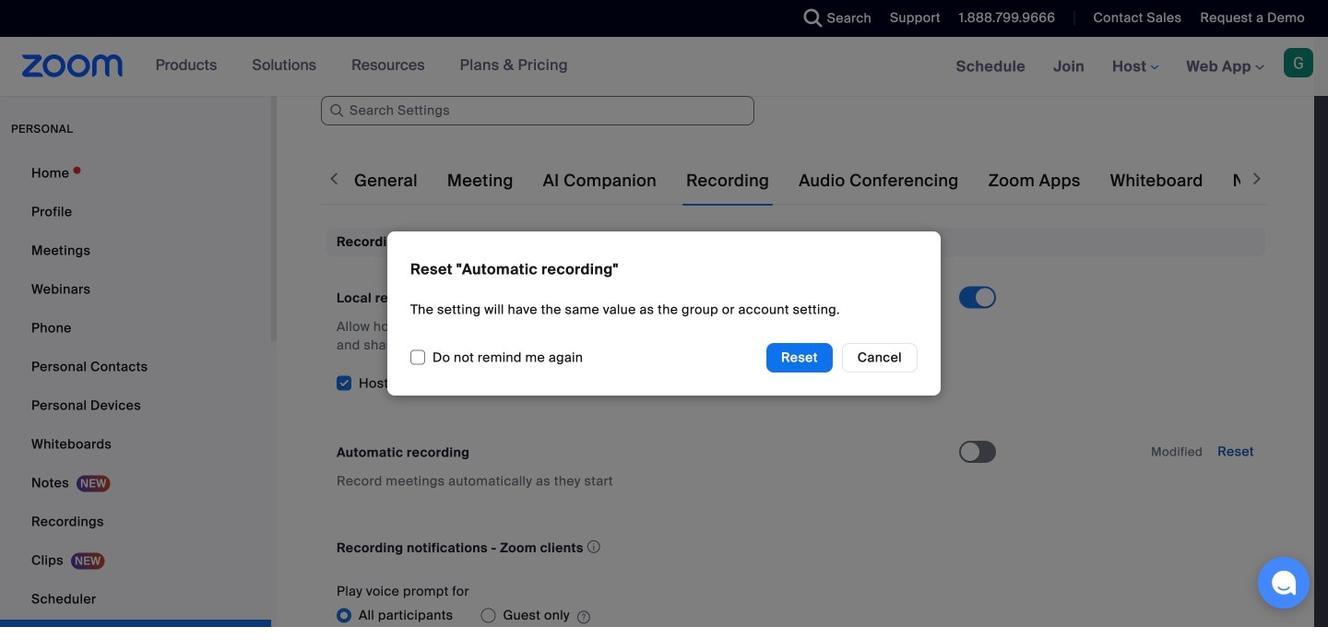Task type: locate. For each thing, give the bounding box(es) containing it.
application
[[570, 605, 590, 627]]

meetings navigation
[[943, 37, 1329, 97]]

personal menu menu
[[0, 155, 271, 627]]

dialog
[[0, 0, 1329, 627]]

recording element
[[326, 228, 1266, 627]]

option group
[[337, 601, 960, 627]]

scroll right image
[[1248, 170, 1267, 188]]

banner
[[0, 37, 1329, 97]]



Task type: describe. For each thing, give the bounding box(es) containing it.
application inside recording element
[[570, 605, 590, 627]]

option group inside recording element
[[337, 601, 960, 627]]

product information navigation
[[142, 37, 582, 96]]

scroll left image
[[325, 170, 343, 188]]

tabs of my account settings page tab list
[[351, 155, 1329, 207]]

Search Settings text field
[[321, 96, 755, 125]]

open chat image
[[1271, 570, 1297, 596]]



Task type: vqa. For each thing, say whether or not it's contained in the screenshot.
the learn more about Enable Continuous Meeting Chat Icon
no



